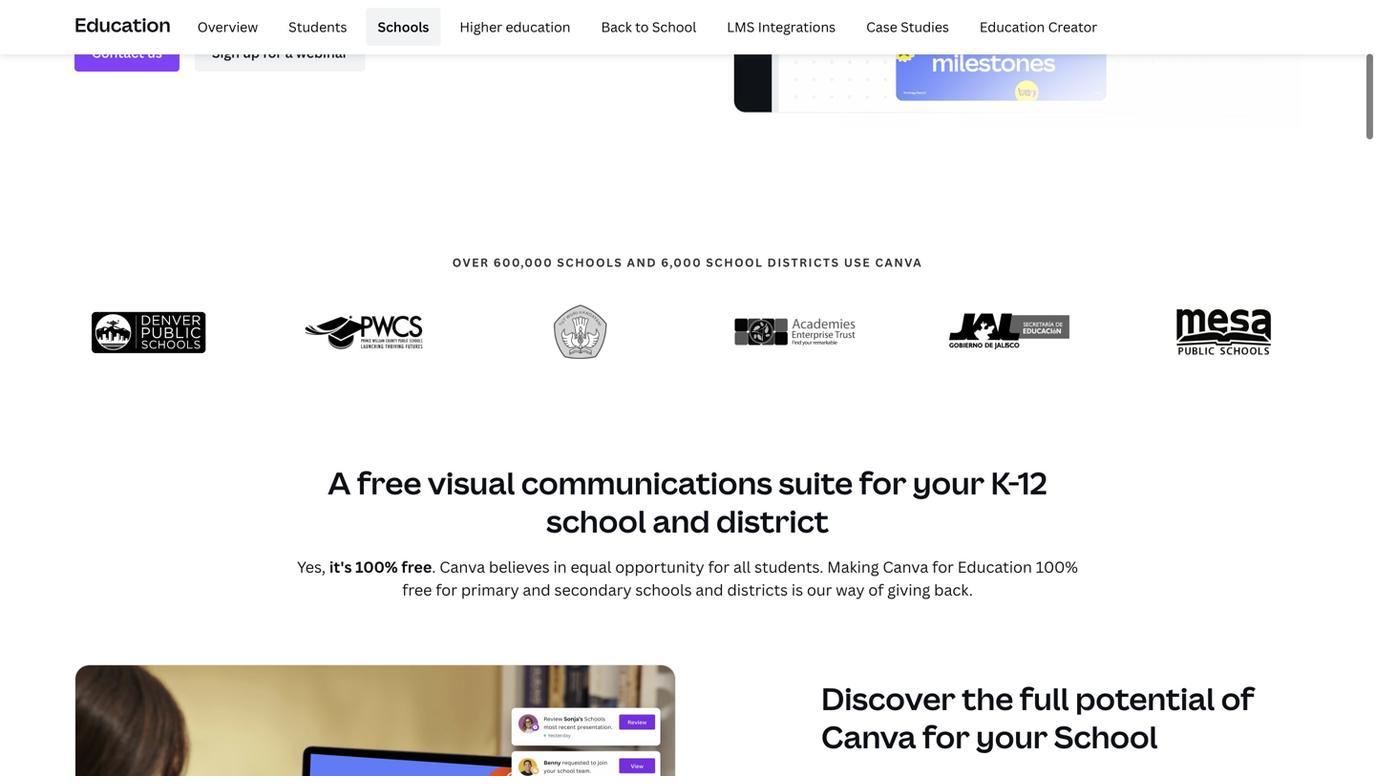 Task type: locate. For each thing, give the bounding box(es) containing it.
and down believes
[[523, 580, 551, 600]]

education
[[75, 11, 171, 38], [980, 17, 1045, 36], [958, 557, 1033, 578]]

0 vertical spatial of
[[869, 580, 884, 600]]

100%
[[356, 557, 398, 578], [1036, 557, 1078, 578]]

600,000
[[494, 255, 553, 270]]

back to school
[[601, 17, 697, 36]]

school inside discover the full potential of canva for your school
[[1054, 717, 1158, 758]]

0 horizontal spatial schools
[[557, 255, 623, 270]]

1 100% from the left
[[356, 557, 398, 578]]

6,000
[[661, 255, 702, 270]]

over 600,000 schools and 6,000 school districts use canva
[[453, 255, 923, 270]]

back.
[[934, 580, 973, 600]]

of right way
[[869, 580, 884, 600]]

schools down opportunity
[[636, 580, 692, 600]]

0 horizontal spatial school
[[652, 17, 697, 36]]

schools
[[557, 255, 623, 270], [636, 580, 692, 600]]

lms
[[727, 17, 755, 36]]

back
[[601, 17, 632, 36]]

100% inside . canva believes in equal opportunity for all students. making canva for education 100% free for primary and secondary schools and districts is our way of giving back.
[[1036, 557, 1078, 578]]

1 vertical spatial free
[[402, 557, 432, 578]]

school
[[546, 501, 647, 542]]

1 horizontal spatial of
[[1222, 678, 1255, 720]]

use
[[844, 255, 871, 270]]

schools inside . canva believes in equal opportunity for all students. making canva for education 100% free for primary and secondary schools and districts is our way of giving back.
[[636, 580, 692, 600]]

students
[[289, 17, 347, 36]]

gobiernodejalisco image
[[950, 305, 1070, 360]]

0 horizontal spatial of
[[869, 580, 884, 600]]

2 100% from the left
[[1036, 557, 1078, 578]]

pwcs image
[[305, 305, 426, 360]]

education
[[506, 17, 571, 36]]

for
[[859, 462, 907, 504], [708, 557, 730, 578], [933, 557, 954, 578], [436, 580, 458, 600], [923, 717, 970, 758]]

districts
[[727, 580, 788, 600]]

. canva believes in equal opportunity for all students. making canva for education 100% free for primary and secondary schools and districts is our way of giving back.
[[402, 557, 1078, 600]]

2 vertical spatial free
[[402, 580, 432, 600]]

studies
[[901, 17, 949, 36]]

free right it's
[[402, 557, 432, 578]]

schools right 600,000
[[557, 255, 623, 270]]

menu bar
[[178, 8, 1109, 46]]

secondary
[[555, 580, 632, 600]]

0 vertical spatial free
[[357, 462, 422, 504]]

back to school link
[[590, 8, 708, 46]]

students.
[[755, 557, 824, 578]]

our
[[807, 580, 832, 600]]

academiesenterprisetrust image
[[735, 311, 855, 354]]

opportunity
[[615, 557, 705, 578]]

0 vertical spatial schools
[[557, 255, 623, 270]]

is
[[792, 580, 804, 600]]

districts
[[768, 255, 840, 270]]

1 vertical spatial of
[[1222, 678, 1255, 720]]

communications
[[521, 462, 773, 504]]

overview link
[[186, 8, 270, 46]]

school
[[652, 17, 697, 36], [1054, 717, 1158, 758]]

menu bar containing overview
[[178, 8, 1109, 46]]

0 vertical spatial your
[[913, 462, 985, 504]]

over
[[453, 255, 490, 270]]

100% right it's
[[356, 557, 398, 578]]

way
[[836, 580, 865, 600]]

of right the potential
[[1222, 678, 1255, 720]]

case studies link
[[855, 8, 961, 46]]

education inside . canva believes in equal opportunity for all students. making canva for education 100% free for primary and secondary schools and districts is our way of giving back.
[[958, 557, 1033, 578]]

creator
[[1049, 17, 1098, 36]]

1 vertical spatial your
[[976, 717, 1048, 758]]

1 vertical spatial schools
[[636, 580, 692, 600]]

your inside discover the full potential of canva for your school
[[976, 717, 1048, 758]]

and up opportunity
[[653, 501, 710, 542]]

school staff collaborating using canva's whiteboard feature to complete tasks. image
[[734, 0, 1301, 130]]

lms integrations link
[[716, 8, 847, 46]]

schools link
[[366, 8, 441, 46]]

free
[[357, 462, 422, 504], [402, 557, 432, 578], [402, 580, 432, 600]]

of inside discover the full potential of canva for your school
[[1222, 678, 1255, 720]]

free down .
[[402, 580, 432, 600]]

giving
[[888, 580, 931, 600]]

1 horizontal spatial 100%
[[1036, 557, 1078, 578]]

1 horizontal spatial school
[[1054, 717, 1158, 758]]

1 horizontal spatial schools
[[636, 580, 692, 600]]

the
[[962, 678, 1014, 720]]

1 vertical spatial school
[[1054, 717, 1158, 758]]

canva
[[876, 255, 923, 270], [440, 557, 485, 578], [883, 557, 929, 578], [822, 717, 917, 758]]

and
[[627, 255, 657, 270], [653, 501, 710, 542], [523, 580, 551, 600], [696, 580, 724, 600]]

free right a
[[357, 462, 422, 504]]

your
[[913, 462, 985, 504], [976, 717, 1048, 758]]

higher education
[[460, 17, 571, 36]]

to
[[635, 17, 649, 36]]

for inside discover the full potential of canva for your school
[[923, 717, 970, 758]]

0 horizontal spatial 100%
[[356, 557, 398, 578]]

0 vertical spatial school
[[652, 17, 697, 36]]

100% down 12
[[1036, 557, 1078, 578]]

and left districts
[[696, 580, 724, 600]]

of
[[869, 580, 884, 600], [1222, 678, 1255, 720]]

k-
[[991, 462, 1018, 504]]

a free visual communications suite for your k-12 school and district
[[328, 462, 1048, 542]]

education creator
[[980, 17, 1098, 36]]



Task type: vqa. For each thing, say whether or not it's contained in the screenshot.
A free visual communications suite for your K-12 school and district
yes



Task type: describe. For each thing, give the bounding box(es) containing it.
district
[[717, 501, 829, 542]]

discover the full potential of canva for your school
[[822, 678, 1255, 758]]

primary
[[461, 580, 519, 600]]

higher
[[460, 17, 503, 36]]

for inside a free visual communications suite for your k-12 school and district
[[859, 462, 907, 504]]

mesa schools image
[[1164, 292, 1285, 373]]

making
[[828, 557, 879, 578]]

12
[[1018, 462, 1048, 504]]

lms integrations
[[727, 17, 836, 36]]

visual
[[428, 462, 515, 504]]

tutwurihandyani image
[[541, 288, 620, 377]]

education for education
[[75, 11, 171, 38]]

your inside a free visual communications suite for your k-12 school and district
[[913, 462, 985, 504]]

free inside . canva believes in equal opportunity for all students. making canva for education 100% free for primary and secondary schools and districts is our way of giving back.
[[402, 580, 432, 600]]

it's
[[329, 557, 352, 578]]

a
[[328, 462, 351, 504]]

canva inside discover the full potential of canva for your school
[[822, 717, 917, 758]]

case studies
[[867, 17, 949, 36]]

students link
[[277, 8, 359, 46]]

in
[[554, 557, 567, 578]]

yes,
[[297, 557, 326, 578]]

case
[[867, 17, 898, 36]]

suite
[[779, 462, 853, 504]]

equal
[[571, 557, 612, 578]]

believes
[[489, 557, 550, 578]]

denverpublicschool image
[[91, 299, 211, 366]]

and left 6,000
[[627, 255, 657, 270]]

free inside a free visual communications suite for your k-12 school and district
[[357, 462, 422, 504]]

discover
[[822, 678, 956, 720]]

school
[[706, 255, 764, 270]]

yes, it's 100% free
[[297, 557, 432, 578]]

higher education link
[[448, 8, 582, 46]]

school inside 'menu bar'
[[652, 17, 697, 36]]

.
[[432, 557, 436, 578]]

education for education creator
[[980, 17, 1045, 36]]

education creator link
[[969, 8, 1109, 46]]

potential
[[1076, 678, 1215, 720]]

full
[[1020, 678, 1070, 720]]

schools
[[378, 17, 429, 36]]

overview
[[197, 17, 258, 36]]

and inside a free visual communications suite for your k-12 school and district
[[653, 501, 710, 542]]

of inside . canva believes in equal opportunity for all students. making canva for education 100% free for primary and secondary schools and districts is our way of giving back.
[[869, 580, 884, 600]]

integrations
[[758, 17, 836, 36]]

all
[[734, 557, 751, 578]]



